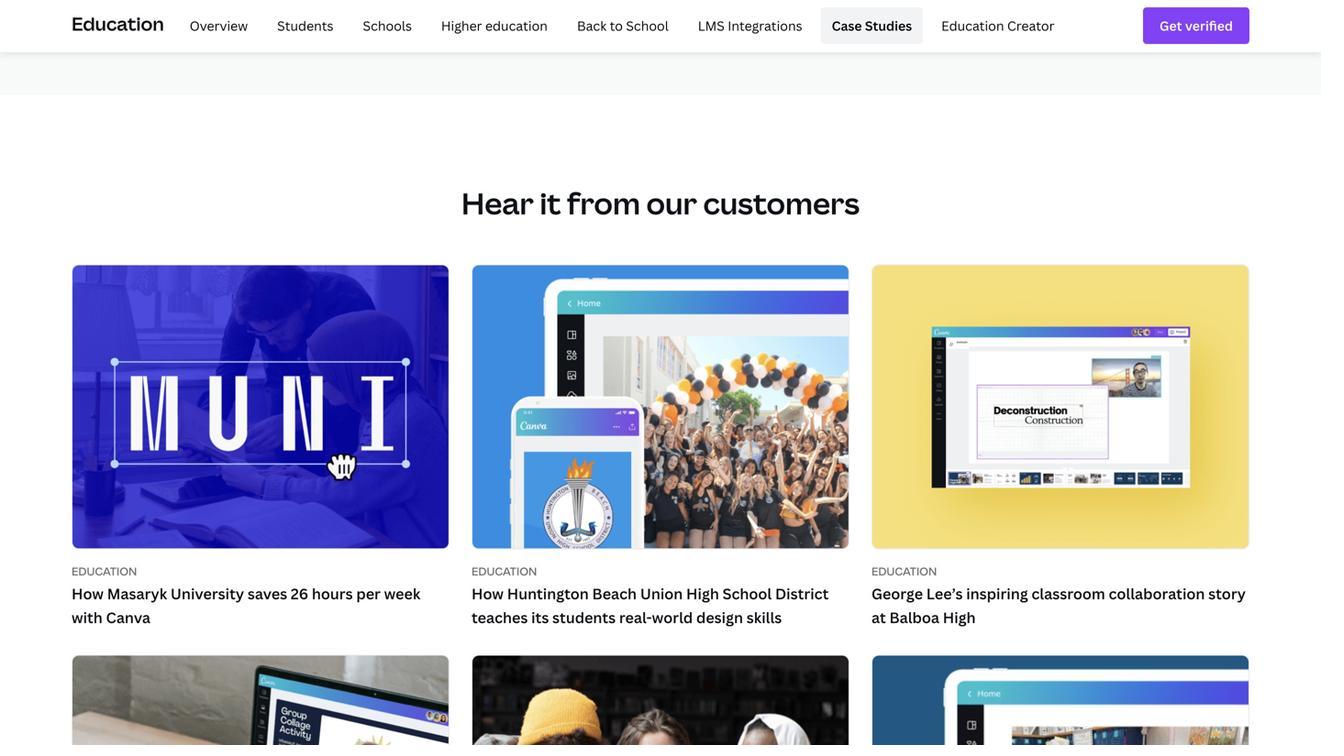 Task type: locate. For each thing, give the bounding box(es) containing it.
0 horizontal spatial high
[[686, 585, 719, 604]]

education
[[72, 11, 164, 36], [941, 17, 1004, 34], [72, 564, 137, 579], [472, 564, 537, 579], [872, 564, 937, 579]]

2 how from the left
[[472, 585, 504, 604]]

school right to at the top left
[[626, 17, 669, 34]]

customers
[[703, 183, 860, 223]]

with
[[72, 608, 103, 628]]

schools
[[363, 17, 412, 34]]

design
[[696, 608, 743, 628]]

education
[[485, 17, 548, 34]]

1 vertical spatial school
[[723, 585, 772, 604]]

education creator link
[[930, 7, 1066, 44]]

0 horizontal spatial school
[[626, 17, 669, 34]]

0 horizontal spatial how
[[72, 585, 104, 604]]

hear it from our customers
[[461, 183, 860, 223]]

higher education
[[441, 17, 548, 34]]

saves
[[248, 585, 287, 604]]

how inside education how masaryk university saves 26 hours per week with canva
[[72, 585, 104, 604]]

high inside the education george lee's inspiring classroom collaboration story at balboa high
[[943, 608, 976, 628]]

our
[[646, 183, 697, 223]]

menu bar
[[171, 7, 1066, 44]]

education creator
[[941, 17, 1055, 34]]

how up the teaches
[[472, 585, 504, 604]]

menu bar containing overview
[[171, 7, 1066, 44]]

26
[[291, 585, 308, 604]]

1 how from the left
[[72, 585, 104, 604]]

world
[[652, 608, 693, 628]]

integrations
[[728, 17, 802, 34]]

high inside 'education how huntington beach union high school district teaches its students real-world design skills'
[[686, 585, 719, 604]]

how up with
[[72, 585, 104, 604]]

overview
[[190, 17, 248, 34]]

0 vertical spatial school
[[626, 17, 669, 34]]

students
[[552, 608, 616, 628]]

1 horizontal spatial high
[[943, 608, 976, 628]]

1 horizontal spatial how
[[472, 585, 504, 604]]

how
[[72, 585, 104, 604], [472, 585, 504, 604]]

education inside 'education how huntington beach union high school district teaches its students real-world design skills'
[[472, 564, 537, 579]]

1 vertical spatial high
[[943, 608, 976, 628]]

to
[[610, 17, 623, 34]]

back to school link
[[566, 7, 680, 44]]

balboa
[[889, 608, 939, 628]]

how for how huntington beach union high school district teaches its students real-world design skills
[[472, 585, 504, 604]]

creator
[[1007, 17, 1055, 34]]

high
[[686, 585, 719, 604], [943, 608, 976, 628]]

lms integrations link
[[687, 7, 813, 44]]

1 horizontal spatial school
[[723, 585, 772, 604]]

education inside education how masaryk university saves 26 hours per week with canva
[[72, 564, 137, 579]]

education for education how huntington beach union high school district teaches its students real-world design skills
[[472, 564, 537, 579]]

back
[[577, 17, 607, 34]]

high up design at right
[[686, 585, 719, 604]]

beach
[[592, 585, 637, 604]]

education for education george lee's inspiring classroom collaboration story at balboa high
[[872, 564, 937, 579]]

teaches
[[472, 608, 528, 628]]

school up skills
[[723, 585, 772, 604]]

university
[[171, 585, 244, 604]]

education how huntington beach union high school district teaches its students real-world design skills
[[472, 564, 829, 628]]

0 vertical spatial high
[[686, 585, 719, 604]]

education inside menu bar
[[941, 17, 1004, 34]]

students link
[[266, 7, 345, 44]]

school
[[626, 17, 669, 34], [723, 585, 772, 604]]

higher
[[441, 17, 482, 34]]

overview link
[[179, 7, 259, 44]]

collaboration
[[1109, 585, 1205, 604]]

inspiring
[[966, 585, 1028, 604]]

how inside 'education how huntington beach union high school district teaches its students real-world design skills'
[[472, 585, 504, 604]]

high down lee's
[[943, 608, 976, 628]]

studies
[[865, 17, 912, 34]]

school inside education element
[[626, 17, 669, 34]]

canva
[[106, 608, 150, 628]]

education inside the education george lee's inspiring classroom collaboration story at balboa high
[[872, 564, 937, 579]]



Task type: vqa. For each thing, say whether or not it's contained in the screenshot.
Start designing today
no



Task type: describe. For each thing, give the bounding box(es) containing it.
hear
[[461, 183, 534, 223]]

education george lee's inspiring classroom collaboration story at balboa high
[[872, 564, 1246, 628]]

skills
[[747, 608, 782, 628]]

education how masaryk university saves 26 hours per week with canva
[[72, 564, 420, 628]]

schools link
[[352, 7, 423, 44]]

its
[[531, 608, 549, 628]]

lms integrations
[[698, 17, 802, 34]]

education for education how masaryk university saves 26 hours per week with canva
[[72, 564, 137, 579]]

case
[[832, 17, 862, 34]]

lms
[[698, 17, 725, 34]]

higher education link
[[430, 7, 559, 44]]

education for education creator
[[941, 17, 1004, 34]]

story
[[1208, 585, 1246, 604]]

union
[[640, 585, 683, 604]]

how for how masaryk university saves 26 hours per week with canva
[[72, 585, 104, 604]]

education for education
[[72, 11, 164, 36]]

lee's
[[926, 585, 963, 604]]

huntington
[[507, 585, 589, 604]]

per
[[356, 585, 381, 604]]

education element
[[72, 0, 1250, 51]]

case studies
[[832, 17, 912, 34]]

masaryk
[[107, 585, 167, 604]]

it
[[540, 183, 561, 223]]

canva design files shown in desktop and mobile interfaces image
[[472, 656, 849, 746]]

from
[[567, 183, 640, 223]]

leander school district thumbnail image
[[872, 656, 1249, 746]]

students
[[277, 17, 334, 34]]

get verified image
[[1160, 15, 1233, 36]]

real-
[[619, 608, 652, 628]]

case studies link
[[821, 7, 923, 44]]

at
[[872, 608, 886, 628]]

hours
[[312, 585, 353, 604]]

back to school
[[577, 17, 669, 34]]

week
[[384, 585, 420, 604]]

district
[[775, 585, 829, 604]]

classroom
[[1032, 585, 1105, 604]]

george
[[872, 585, 923, 604]]

menu bar inside education element
[[171, 7, 1066, 44]]

school inside 'education how huntington beach union high school district teaches its students real-world design skills'
[[723, 585, 772, 604]]



